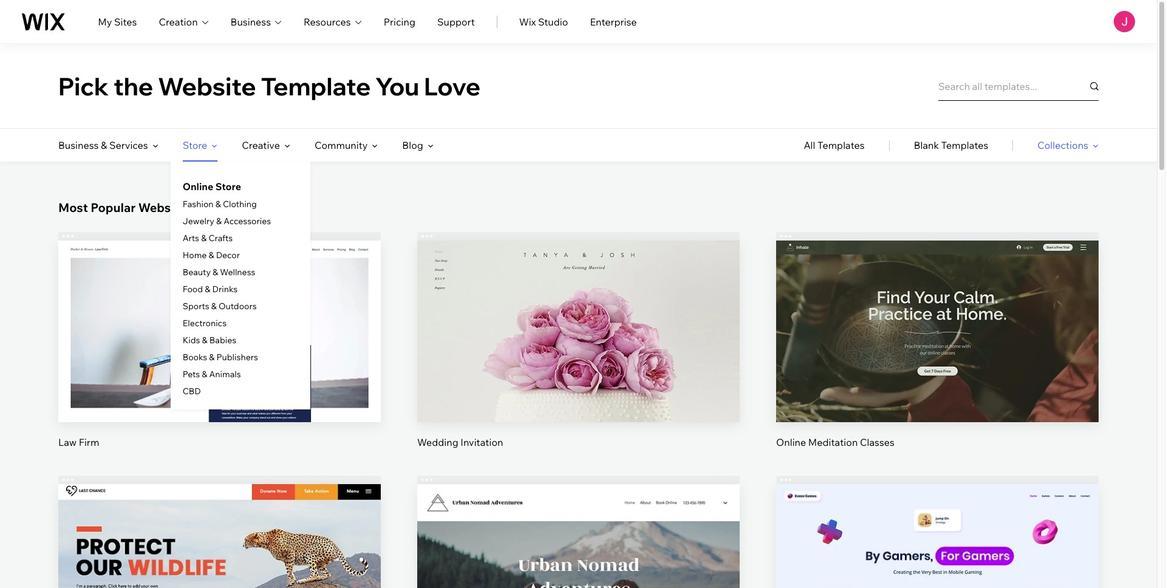 Task type: describe. For each thing, give the bounding box(es) containing it.
all
[[804, 139, 816, 151]]

edit for most popular website templates - online meditation classes image
[[929, 307, 947, 319]]

online store fashion & clothing jewelry & accessories arts & crafts home & decor beauty & wellness food & drinks sports & outdoors electronics kids & babies books & publishers pets & animals cbd
[[183, 180, 271, 397]]

edit button for most popular website templates - online meditation classes image
[[909, 299, 967, 328]]

0 horizontal spatial templates
[[189, 200, 249, 215]]

edit button for most popular website templates - adventure tour company image
[[550, 542, 608, 571]]

most popular website templates - online meditation classes image
[[777, 241, 1099, 422]]

books
[[183, 352, 207, 363]]

creative
[[242, 139, 280, 151]]

law firm group
[[58, 232, 381, 449]]

community
[[315, 139, 368, 151]]

blank templates link
[[914, 129, 989, 162]]

wix
[[519, 15, 536, 28]]

wellness
[[220, 267, 256, 278]]

jewelry & accessories link
[[183, 216, 271, 227]]

& right pets
[[202, 369, 207, 380]]

enterprise link
[[590, 14, 637, 29]]

view for wedding invitation
[[568, 348, 590, 361]]

online store link
[[183, 179, 241, 194]]

& right kids
[[202, 335, 208, 346]]

collections
[[1038, 139, 1089, 151]]

outdoors
[[219, 301, 257, 312]]

electronics
[[183, 318, 227, 329]]

beauty & wellness link
[[183, 267, 256, 278]]

all templates
[[804, 139, 865, 151]]

you
[[376, 71, 419, 101]]

most popular website templates - adventure tour company image
[[417, 484, 740, 588]]

store inside online store fashion & clothing jewelry & accessories arts & crafts home & decor beauty & wellness food & drinks sports & outdoors electronics kids & babies books & publishers pets & animals cbd
[[216, 180, 241, 193]]

sports
[[183, 301, 209, 312]]

support link
[[437, 14, 475, 29]]

& down fashion & clothing link
[[216, 216, 222, 227]]

& down the "online store" link
[[216, 199, 221, 210]]

online for online meditation classes
[[777, 436, 807, 448]]

online meditation classes group
[[777, 232, 1099, 449]]

the
[[114, 71, 153, 101]]

most popular website templates - law firm image
[[58, 241, 381, 422]]

meditation
[[809, 436, 858, 448]]

most
[[58, 200, 88, 215]]

cbd
[[183, 386, 201, 397]]

categories. use the left and right arrow keys to navigate the menu element
[[0, 129, 1158, 410]]

enterprise
[[590, 15, 637, 28]]

website for the
[[158, 71, 256, 101]]

beauty
[[183, 267, 211, 278]]

edit for most popular website templates - wedding invitation image
[[570, 307, 588, 319]]

kids & babies link
[[183, 335, 236, 346]]

blank
[[914, 139, 940, 151]]

decor
[[216, 250, 240, 261]]

sports & outdoors link
[[183, 301, 257, 312]]

accessories
[[224, 216, 271, 227]]

business & services
[[58, 139, 148, 151]]

studio
[[538, 15, 568, 28]]

profile image image
[[1114, 11, 1136, 32]]

view button for online meditation classes
[[909, 340, 967, 369]]

my sites
[[98, 15, 137, 28]]

arts & crafts link
[[183, 233, 233, 244]]

food & drinks link
[[183, 284, 238, 295]]

law firm
[[58, 436, 99, 448]]

services
[[109, 139, 148, 151]]



Task type: locate. For each thing, give the bounding box(es) containing it.
home
[[183, 250, 207, 261]]

edit inside group
[[929, 307, 947, 319]]

store up fashion & clothing link
[[216, 180, 241, 193]]

edit for most popular website templates - gaming company image
[[929, 551, 947, 563]]

business for business & services
[[58, 139, 99, 151]]

wedding
[[417, 436, 459, 448]]

0 horizontal spatial view button
[[550, 340, 608, 369]]

1 vertical spatial website
[[138, 200, 186, 215]]

arts
[[183, 233, 199, 244]]

online left 'meditation'
[[777, 436, 807, 448]]

1 horizontal spatial business
[[231, 15, 271, 28]]

edit button
[[550, 299, 608, 328], [909, 299, 967, 328], [191, 542, 249, 571], [550, 542, 608, 571], [909, 542, 967, 571]]

categories by subject element
[[58, 129, 434, 410]]

& right food
[[205, 284, 210, 295]]

view inside wedding invitation group
[[568, 348, 590, 361]]

templates for all templates
[[818, 139, 865, 151]]

None search field
[[939, 71, 1099, 101]]

invitation
[[461, 436, 503, 448]]

pricing
[[384, 15, 416, 28]]

classes
[[860, 436, 895, 448]]

view inside online meditation classes group
[[927, 348, 949, 361]]

sites
[[114, 15, 137, 28]]

website
[[158, 71, 256, 101], [138, 200, 186, 215]]

most popular website templates - environmental ngo image
[[58, 484, 381, 588]]

0 horizontal spatial online
[[183, 180, 213, 193]]

view button inside wedding invitation group
[[550, 340, 608, 369]]

website for popular
[[138, 200, 186, 215]]

my sites link
[[98, 14, 137, 29]]

resources
[[304, 15, 351, 28]]

0 horizontal spatial view
[[568, 348, 590, 361]]

& right books
[[209, 352, 215, 363]]

0 horizontal spatial business
[[58, 139, 99, 151]]

online up fashion
[[183, 180, 213, 193]]

clothing
[[223, 199, 257, 210]]

edit button for most popular website templates - gaming company image
[[909, 542, 967, 571]]

business for business
[[231, 15, 271, 28]]

pets & animals link
[[183, 369, 241, 380]]

love
[[424, 71, 481, 101]]

edit button inside wedding invitation group
[[550, 299, 608, 328]]

most popular website templates
[[58, 200, 249, 215]]

books & publishers link
[[183, 352, 258, 363]]

business button
[[231, 14, 282, 29]]

firm
[[79, 436, 99, 448]]

creation button
[[159, 14, 209, 29]]

2 view button from the left
[[909, 340, 967, 369]]

creation
[[159, 15, 198, 28]]

0 horizontal spatial store
[[183, 139, 207, 151]]

Search search field
[[939, 71, 1099, 101]]

publishers
[[217, 352, 258, 363]]

online inside online store fashion & clothing jewelry & accessories arts & crafts home & decor beauty & wellness food & drinks sports & outdoors electronics kids & babies books & publishers pets & animals cbd
[[183, 180, 213, 193]]

view button
[[550, 340, 608, 369], [909, 340, 967, 369]]

most popular website templates - gaming company image
[[777, 484, 1099, 588]]

& right arts in the left of the page
[[201, 233, 207, 244]]

2 view from the left
[[927, 348, 949, 361]]

home & decor link
[[183, 250, 240, 261]]

crafts
[[209, 233, 233, 244]]

online meditation classes
[[777, 436, 895, 448]]

1 vertical spatial online
[[777, 436, 807, 448]]

edit for most popular website templates - environmental ngo image
[[211, 551, 229, 563]]

1 horizontal spatial view
[[927, 348, 949, 361]]

edit for most popular website templates - adventure tour company image
[[570, 551, 588, 563]]

law
[[58, 436, 77, 448]]

0 vertical spatial website
[[158, 71, 256, 101]]

view for online meditation classes
[[927, 348, 949, 361]]

1 horizontal spatial online
[[777, 436, 807, 448]]

popular
[[91, 200, 136, 215]]

online inside online meditation classes group
[[777, 436, 807, 448]]

1 horizontal spatial store
[[216, 180, 241, 193]]

all templates link
[[804, 129, 865, 162]]

0 vertical spatial store
[[183, 139, 207, 151]]

&
[[101, 139, 107, 151], [216, 199, 221, 210], [216, 216, 222, 227], [201, 233, 207, 244], [209, 250, 214, 261], [213, 267, 218, 278], [205, 284, 210, 295], [211, 301, 217, 312], [202, 335, 208, 346], [209, 352, 215, 363], [202, 369, 207, 380]]

drinks
[[212, 284, 238, 295]]

view button inside online meditation classes group
[[909, 340, 967, 369]]

wedding invitation
[[417, 436, 503, 448]]

view button for wedding invitation
[[550, 340, 608, 369]]

templates for blank templates
[[942, 139, 989, 151]]

online
[[183, 180, 213, 193], [777, 436, 807, 448]]

edit button for most popular website templates - environmental ngo image
[[191, 542, 249, 571]]

jewelry
[[183, 216, 214, 227]]

1 horizontal spatial templates
[[818, 139, 865, 151]]

templates right all
[[818, 139, 865, 151]]

online for online store fashion & clothing jewelry & accessories arts & crafts home & decor beauty & wellness food & drinks sports & outdoors electronics kids & babies books & publishers pets & animals cbd
[[183, 180, 213, 193]]

0 vertical spatial business
[[231, 15, 271, 28]]

blog
[[403, 139, 423, 151]]

template
[[261, 71, 371, 101]]

fashion & clothing link
[[183, 199, 257, 210]]

view
[[568, 348, 590, 361], [927, 348, 949, 361]]

pick the website template you love
[[58, 71, 481, 101]]

pets
[[183, 369, 200, 380]]

wix studio
[[519, 15, 568, 28]]

templates
[[818, 139, 865, 151], [942, 139, 989, 151], [189, 200, 249, 215]]

pricing link
[[384, 14, 416, 29]]

food
[[183, 284, 203, 295]]

blank templates
[[914, 139, 989, 151]]

templates up jewelry & accessories link
[[189, 200, 249, 215]]

& down home & decor link at the left top of the page
[[213, 267, 218, 278]]

business
[[231, 15, 271, 28], [58, 139, 99, 151]]

wix studio link
[[519, 14, 568, 29]]

resources button
[[304, 14, 362, 29]]

& left services
[[101, 139, 107, 151]]

most popular website templates - wedding invitation image
[[417, 241, 740, 422]]

business inside dropdown button
[[231, 15, 271, 28]]

edit
[[570, 307, 588, 319], [929, 307, 947, 319], [211, 551, 229, 563], [570, 551, 588, 563], [929, 551, 947, 563]]

templates right blank
[[942, 139, 989, 151]]

store up the "online store" link
[[183, 139, 207, 151]]

1 view from the left
[[568, 348, 590, 361]]

animals
[[209, 369, 241, 380]]

edit button for most popular website templates - wedding invitation image
[[550, 299, 608, 328]]

& down food & drinks link
[[211, 301, 217, 312]]

1 vertical spatial store
[[216, 180, 241, 193]]

wedding invitation group
[[417, 232, 740, 449]]

& left decor
[[209, 250, 214, 261]]

pick
[[58, 71, 109, 101]]

2 horizontal spatial templates
[[942, 139, 989, 151]]

babies
[[210, 335, 236, 346]]

edit button inside group
[[909, 299, 967, 328]]

1 vertical spatial business
[[58, 139, 99, 151]]

0 vertical spatial online
[[183, 180, 213, 193]]

cbd link
[[183, 386, 201, 397]]

electronics link
[[183, 318, 227, 329]]

fashion
[[183, 199, 214, 210]]

support
[[437, 15, 475, 28]]

business inside the categories by subject element
[[58, 139, 99, 151]]

kids
[[183, 335, 200, 346]]

1 view button from the left
[[550, 340, 608, 369]]

1 horizontal spatial view button
[[909, 340, 967, 369]]

edit inside wedding invitation group
[[570, 307, 588, 319]]

store
[[183, 139, 207, 151], [216, 180, 241, 193]]

generic categories element
[[804, 129, 1099, 162]]

my
[[98, 15, 112, 28]]



Task type: vqa. For each thing, say whether or not it's contained in the screenshot.
Blog
yes



